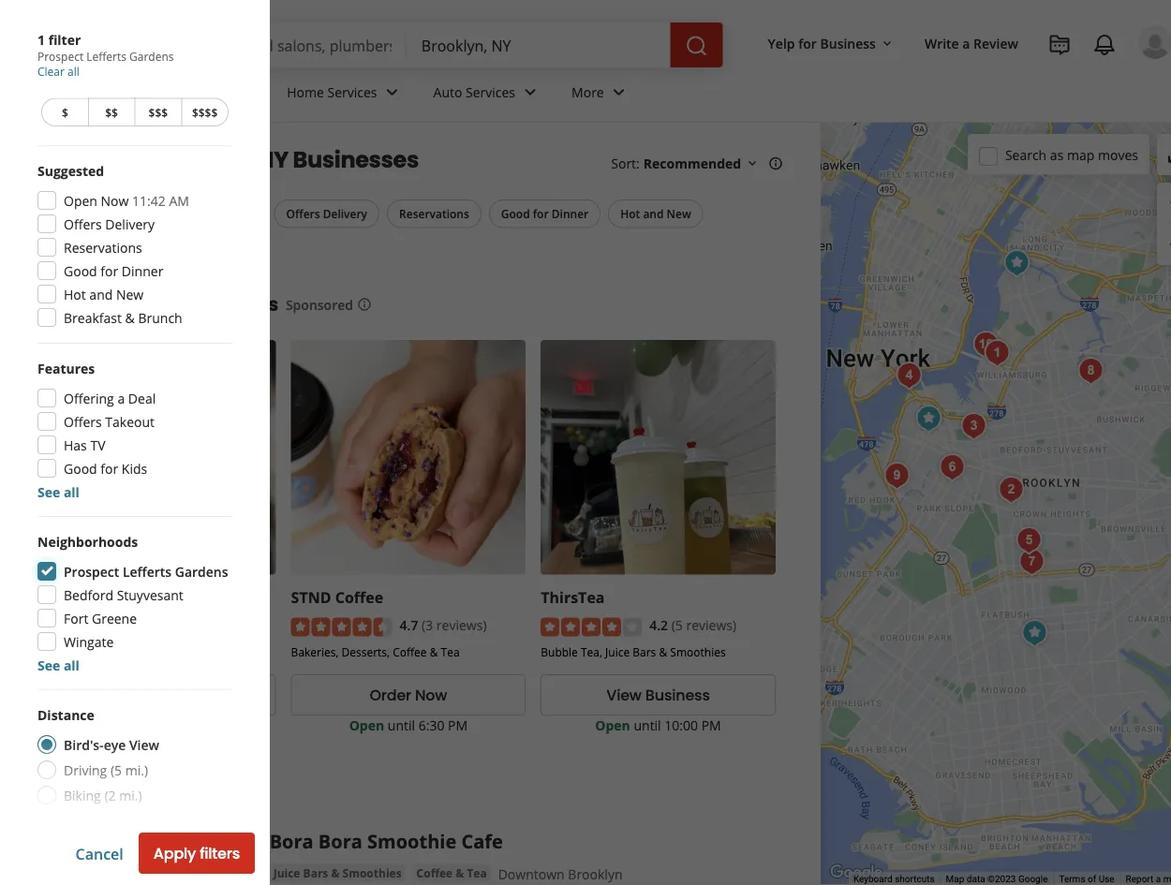 Task type: describe. For each thing, give the bounding box(es) containing it.
downtown brooklyn
[[498, 866, 623, 883]]

open until 10:00 pm
[[595, 716, 721, 734]]

of
[[1088, 874, 1097, 885]]

order now
[[370, 685, 447, 706]]

good for dinner button
[[489, 200, 601, 228]]

services for auto services
[[466, 83, 516, 101]]

& left downtown
[[456, 866, 464, 881]]

breakfast & brunch button
[[41, 237, 171, 265]]

pm for now
[[448, 716, 468, 734]]

browsing brooklyn, ny businesses
[[37, 144, 419, 176]]

am
[[169, 192, 189, 209]]

brooklyn,
[[147, 144, 253, 176]]

see all for good for kids
[[37, 483, 80, 501]]

0 horizontal spatial hot and new
[[64, 285, 144, 303]]

sort:
[[611, 154, 640, 172]]

good for dinner inside "button"
[[501, 206, 589, 222]]

view business for bora bora smoothie cafe
[[107, 685, 210, 706]]

$$$
[[149, 105, 168, 120]]

featured takeout options
[[37, 291, 278, 318]]

smoothies inside 'button'
[[343, 866, 402, 881]]

suggested
[[37, 162, 104, 179]]

coffee down 4.7
[[393, 644, 427, 660]]

view for bora bora smoothie cafe
[[107, 685, 142, 706]]

auto
[[434, 83, 462, 101]]

terms of use
[[1060, 874, 1115, 885]]

all inside 1 filter prospect lefferts gardens clear all
[[68, 64, 79, 79]]

tea, inside the bora bora smoothie cafe no reviews coffee & tea, juice bars & smoothies
[[89, 639, 111, 655]]

& inside 'button'
[[331, 866, 340, 881]]

bora bora smoothie cafe no reviews coffee & tea, juice bars & smoothies
[[41, 587, 234, 655]]

filter
[[48, 30, 81, 48]]

16 info v2 image for featured takeout options
[[357, 297, 372, 312]]

within 4 blocks
[[64, 837, 156, 855]]

good for offers takeout
[[64, 460, 97, 478]]

coffee & tea button
[[413, 865, 491, 883]]

offers delivery button
[[274, 200, 380, 228]]

kids
[[122, 460, 147, 478]]

now for order
[[415, 685, 447, 706]]

bird's-
[[64, 736, 104, 754]]

$$$$ button
[[181, 98, 229, 127]]

$ button
[[41, 98, 88, 127]]

reservations button
[[387, 200, 482, 228]]

and inside button
[[643, 206, 664, 222]]

see all button for wingate
[[37, 657, 80, 674]]

the river café image
[[891, 357, 928, 395]]

keyboard shortcuts button
[[854, 873, 935, 886]]

open until 6:30 pm
[[349, 716, 468, 734]]

home services link
[[272, 67, 419, 122]]

1
[[37, 30, 45, 48]]

4
[[107, 837, 114, 855]]

see for good for kids
[[37, 483, 60, 501]]

for inside button
[[799, 34, 817, 52]]

browsing
[[37, 144, 142, 176]]

write a review link
[[918, 26, 1026, 60]]

breakfast inside breakfast & brunch button
[[53, 243, 106, 259]]

biking
[[64, 787, 101, 805]]

2 horizontal spatial juice
[[606, 644, 630, 660]]

write
[[925, 34, 959, 52]]

aska image
[[968, 326, 1005, 364]]

takeout for featured
[[125, 291, 202, 318]]

reviews) for order now
[[437, 617, 487, 635]]

map region
[[644, 114, 1172, 886]]

1 horizontal spatial tea,
[[581, 644, 603, 660]]

buttermilk channel image
[[879, 457, 916, 495]]

biking (2 mi.)
[[64, 787, 142, 805]]

offers for open now
[[64, 215, 102, 233]]

eye
[[104, 736, 126, 754]]

reviews
[[59, 616, 102, 632]]

coffee inside the bora bora smoothie cafe no reviews coffee & tea, juice bars & smoothies
[[41, 639, 75, 655]]

all for features
[[64, 483, 80, 501]]

apply filters
[[154, 844, 240, 865]]

view for thirstea
[[607, 685, 642, 706]]

a for report
[[1156, 874, 1161, 885]]

open for open until 10:00 pm
[[595, 716, 631, 734]]

keyboard shortcuts
[[854, 874, 935, 885]]

hot and new button
[[609, 200, 704, 228]]

group containing suggested
[[37, 161, 232, 328]]

coffee inside button
[[417, 866, 453, 881]]

auto services link
[[419, 67, 557, 122]]

clear all link
[[37, 64, 79, 79]]

as
[[1051, 146, 1064, 164]]

& inside group
[[125, 309, 135, 327]]

review
[[974, 34, 1019, 52]]

all button
[[41, 200, 102, 229]]

1 vertical spatial gardens
[[175, 563, 228, 581]]

4.7 (3 reviews)
[[400, 617, 487, 635]]

1 vertical spatial breakfast
[[64, 309, 122, 327]]

bakeries,
[[291, 644, 339, 660]]

coffee & tea link
[[413, 865, 491, 883]]

see all for wingate
[[37, 657, 80, 674]]

peter luger image
[[979, 335, 1017, 372]]

all
[[76, 206, 90, 222]]

neighborhoods
[[37, 533, 138, 551]]

see for wingate
[[37, 657, 60, 674]]

(3
[[422, 617, 433, 635]]

bogota latin bistro image
[[934, 449, 972, 486]]

1 filter prospect lefferts gardens clear all
[[37, 30, 174, 79]]

driving (5 mi.)
[[64, 762, 148, 779]]

stnd coffee
[[291, 587, 383, 607]]

restaurants
[[157, 83, 231, 101]]

1 vertical spatial prospect
[[64, 563, 119, 581]]

bubble tea, juice bars & smoothies
[[541, 644, 726, 660]]

4.7 star rating image
[[291, 618, 392, 637]]

a for offering
[[118, 389, 125, 407]]

map data ©2023 google
[[946, 874, 1048, 885]]

thirstea
[[541, 587, 605, 607]]

fort
[[64, 610, 88, 628]]

hot inside group
[[64, 285, 86, 303]]

sponsored for sponsored
[[286, 296, 353, 313]]

filters
[[200, 844, 240, 865]]

search image
[[686, 35, 708, 57]]

featured
[[37, 291, 122, 318]]

reviews) for view business
[[687, 617, 737, 635]]

good inside "button"
[[501, 206, 530, 222]]

no
[[41, 616, 57, 632]]

group containing neighborhoods
[[37, 532, 232, 675]]

brooklyn
[[568, 866, 623, 883]]

apply
[[154, 844, 196, 865]]

10:00
[[665, 716, 698, 734]]

1 horizontal spatial bora bora smoothie cafe link
[[270, 828, 503, 854]]

options
[[205, 291, 278, 318]]

barboncino pizza & bar image
[[993, 471, 1031, 509]]

takeout for offers
[[105, 413, 155, 431]]

stnd coffee link
[[291, 587, 383, 607]]

clear
[[37, 64, 65, 79]]

breakfast & brunch inside breakfast & brunch button
[[53, 243, 159, 259]]

business for thirstea
[[646, 685, 710, 706]]

home
[[287, 83, 324, 101]]

open for open now 11:42 am
[[64, 192, 97, 209]]

bird's-eye view
[[64, 736, 159, 754]]

bora bora smoothie cafe
[[270, 828, 503, 854]]

0 horizontal spatial tea
[[441, 644, 460, 660]]

breakfast & brunch inside group
[[64, 309, 182, 327]]

24 chevron down v2 image for home services
[[381, 81, 404, 103]]

new inside button
[[667, 206, 691, 222]]

offers for offering a deal
[[64, 413, 102, 431]]

offering a deal
[[64, 389, 156, 407]]

cafe for bora bora smoothie cafe no reviews coffee & tea, juice bars & smoothies
[[195, 587, 228, 607]]

bunna cafe image
[[1073, 352, 1110, 390]]

4.2
[[650, 617, 668, 635]]

mi.) for driving (5 mi.)
[[125, 762, 148, 779]]

lefferts inside group
[[123, 563, 172, 581]]

wingate
[[64, 633, 114, 651]]

smoothie for bora bora smoothie cafe
[[367, 828, 457, 854]]

delivery inside button
[[323, 206, 367, 222]]

bedford
[[64, 586, 113, 604]]

bakeries, desserts, coffee & tea
[[291, 644, 460, 660]]

m
[[1164, 874, 1172, 885]]

bars inside 'button'
[[303, 866, 328, 881]]

business for bora bora smoothie cafe
[[146, 685, 210, 706]]

cancel button
[[76, 844, 124, 864]]

starbucks image
[[1017, 615, 1054, 652]]

smoothie for bora bora smoothie cafe no reviews coffee & tea, juice bars & smoothies
[[119, 587, 191, 607]]

google image
[[826, 861, 888, 886]]

filters group
[[37, 200, 707, 265]]



Task type: locate. For each thing, give the bounding box(es) containing it.
coffee down no
[[41, 639, 75, 655]]

option group
[[37, 706, 232, 859]]

0 horizontal spatial smoothies
[[179, 639, 234, 655]]

all for neighborhoods
[[64, 657, 80, 674]]

0 vertical spatial brunch
[[120, 243, 159, 259]]

0 horizontal spatial now
[[101, 192, 129, 209]]

2 pm from the left
[[702, 716, 721, 734]]

2 see from the top
[[37, 657, 60, 674]]

brunch right featured
[[138, 309, 182, 327]]

0 vertical spatial hot and new
[[621, 206, 691, 222]]

bars down bora bora smoothie cafe
[[303, 866, 328, 881]]

0 horizontal spatial services
[[328, 83, 377, 101]]

0 horizontal spatial smoothie
[[119, 587, 191, 607]]

see all button down 'wingate'
[[37, 657, 80, 674]]

16 chevron down v2 image
[[880, 36, 895, 51]]

1 see all from the top
[[37, 483, 80, 501]]

©2023
[[988, 874, 1016, 885]]

0 horizontal spatial reviews)
[[437, 617, 487, 635]]

zanmi image
[[1011, 522, 1048, 560]]

now up 6:30
[[415, 685, 447, 706]]

now inside group
[[101, 192, 129, 209]]

& down reviews at left bottom
[[78, 639, 87, 655]]

group
[[37, 161, 232, 328], [1158, 183, 1172, 265], [37, 359, 232, 501], [37, 532, 232, 675]]

stnd
[[291, 587, 331, 607]]

brunch inside group
[[138, 309, 182, 327]]

good up featured
[[64, 262, 97, 280]]

now left '11:42' on the top of page
[[101, 192, 129, 209]]

hot down breakfast & brunch button
[[64, 285, 86, 303]]

4.7
[[400, 617, 418, 635]]

2 horizontal spatial bars
[[633, 644, 656, 660]]

hot inside button
[[621, 206, 640, 222]]

None search field
[[142, 22, 727, 67]]

coffee down bora bora smoothie cafe
[[417, 866, 453, 881]]

24 chevron down v2 image for more
[[608, 81, 631, 103]]

1 horizontal spatial a
[[963, 34, 971, 52]]

see all
[[37, 483, 80, 501], [37, 657, 80, 674]]

breakfast
[[53, 243, 106, 259], [64, 309, 122, 327]]

notifications image
[[1094, 34, 1116, 56]]

business categories element
[[142, 67, 1172, 122]]

0 horizontal spatial pm
[[448, 716, 468, 734]]

1 vertical spatial see
[[37, 657, 60, 674]]

16 info v2 image
[[769, 156, 784, 171], [357, 297, 372, 312]]

24 chevron down v2 image
[[381, 81, 404, 103], [519, 81, 542, 103], [608, 81, 631, 103]]

sponsored
[[286, 296, 353, 313], [37, 776, 119, 798]]

prospect inside 1 filter prospect lefferts gardens clear all
[[37, 49, 84, 64]]

0 vertical spatial see all
[[37, 483, 80, 501]]

cafe
[[195, 587, 228, 607], [462, 828, 503, 854]]

breakfast & brunch down breakfast & brunch button
[[64, 309, 182, 327]]

home services
[[287, 83, 377, 101]]

tea down '4.7 (3 reviews)'
[[441, 644, 460, 660]]

2 horizontal spatial smoothies
[[670, 644, 726, 660]]

1 vertical spatial see all button
[[37, 657, 80, 674]]

thirstea link
[[541, 587, 605, 607]]

1 vertical spatial cafe
[[462, 828, 503, 854]]

sponsored results
[[37, 776, 177, 798]]

1 horizontal spatial 24 chevron down v2 image
[[519, 81, 542, 103]]

view up eye
[[107, 685, 142, 706]]

pm right 6:30
[[448, 716, 468, 734]]

see down no
[[37, 657, 60, 674]]

services right auto
[[466, 83, 516, 101]]

24 chevron down v2 image inside more link
[[608, 81, 631, 103]]

lefferts
[[86, 49, 126, 64], [123, 563, 172, 581]]

cafe right stuyvesant
[[195, 587, 228, 607]]

takeout left options
[[125, 291, 202, 318]]

2 reviews) from the left
[[687, 617, 737, 635]]

open for open
[[96, 716, 131, 734]]

1 pm from the left
[[448, 716, 468, 734]]

1 vertical spatial takeout
[[105, 413, 155, 431]]

tea,
[[89, 639, 111, 655], [581, 644, 603, 660]]

0 vertical spatial gardens
[[129, 49, 174, 64]]

coffee up '4.7 star rating' image
[[335, 587, 383, 607]]

0 horizontal spatial gardens
[[129, 49, 174, 64]]

1 24 chevron down v2 image from the left
[[381, 81, 404, 103]]

1 horizontal spatial sponsored
[[286, 296, 353, 313]]

blocks
[[118, 837, 156, 855]]

business up 10:00
[[646, 685, 710, 706]]

all right clear
[[68, 64, 79, 79]]

view
[[107, 685, 142, 706], [607, 685, 642, 706], [129, 736, 159, 754]]

a right "write"
[[963, 34, 971, 52]]

offers up breakfast & brunch button
[[64, 215, 102, 233]]

offers delivery inside button
[[286, 206, 367, 222]]

1 horizontal spatial view business
[[607, 685, 710, 706]]

more link
[[557, 67, 646, 122]]

see all button down has
[[37, 483, 80, 501]]

until for order
[[388, 716, 415, 734]]

offers delivery up breakfast & brunch button
[[64, 215, 155, 233]]

mi.) for biking (2 mi.)
[[119, 787, 142, 805]]

(5 for reviews)
[[672, 617, 683, 635]]

mi.) down eye
[[125, 762, 148, 779]]

takeout inside group
[[105, 413, 155, 431]]

view business for thirstea
[[607, 685, 710, 706]]

0 vertical spatial a
[[963, 34, 971, 52]]

desserts,
[[342, 644, 390, 660]]

bora bora smoothie cafe link up juice bars & smoothies
[[270, 828, 503, 854]]

see all down has
[[37, 483, 80, 501]]

all down 'wingate'
[[64, 657, 80, 674]]

tea left downtown
[[467, 866, 487, 881]]

& down (3
[[430, 644, 438, 660]]

view business up eye
[[107, 685, 210, 706]]

now inside order now link
[[415, 685, 447, 706]]

use
[[1099, 874, 1115, 885]]

option group containing distance
[[37, 706, 232, 859]]

brunch
[[120, 243, 159, 259], [138, 309, 182, 327]]

0 vertical spatial 16 info v2 image
[[769, 156, 784, 171]]

0 vertical spatial lefferts
[[86, 49, 126, 64]]

juice inside the bora bora smoothie cafe no reviews coffee & tea, juice bars & smoothies
[[114, 639, 138, 655]]

services for home services
[[328, 83, 377, 101]]

good for dinner inside group
[[64, 262, 163, 280]]

gardens up stuyvesant
[[175, 563, 228, 581]]

view business link for bora bora smoothie cafe
[[41, 675, 276, 716]]

& down stuyvesant
[[168, 639, 176, 655]]

0 horizontal spatial until
[[388, 716, 415, 734]]

0 vertical spatial sponsored
[[286, 296, 353, 313]]

2 24 chevron down v2 image from the left
[[519, 81, 542, 103]]

cafe for bora bora smoothie cafe
[[462, 828, 503, 854]]

cafe inside the bora bora smoothie cafe no reviews coffee & tea, juice bars & smoothies
[[195, 587, 228, 607]]

(5 right 4.2
[[672, 617, 683, 635]]

dinner inside "button"
[[552, 206, 589, 222]]

a for write
[[963, 34, 971, 52]]

open
[[64, 192, 97, 209], [96, 716, 131, 734], [349, 716, 384, 734], [595, 716, 631, 734]]

good for offers delivery
[[64, 262, 97, 280]]

a left the m
[[1156, 874, 1161, 885]]

coffee
[[335, 587, 383, 607], [41, 639, 75, 655], [393, 644, 427, 660], [417, 866, 453, 881]]

greene
[[92, 610, 137, 628]]

1 vertical spatial new
[[116, 285, 144, 303]]

0 vertical spatial smoothie
[[119, 587, 191, 607]]

1 vertical spatial lefferts
[[123, 563, 172, 581]]

0 horizontal spatial bora bora smoothie cafe link
[[41, 587, 228, 607]]

2 vertical spatial a
[[1156, 874, 1161, 885]]

offers down the ny
[[286, 206, 320, 222]]

services right "home"
[[328, 83, 377, 101]]

takeout
[[125, 291, 202, 318], [105, 413, 155, 431]]

lefferts inside 1 filter prospect lefferts gardens clear all
[[86, 49, 126, 64]]

1 see from the top
[[37, 483, 60, 501]]

dinner left hot and new button
[[552, 206, 589, 222]]

bars down stuyvesant
[[141, 639, 165, 655]]

0 horizontal spatial reservations
[[64, 239, 142, 256]]

lefferts right clear all link
[[86, 49, 126, 64]]

yelp for business button
[[761, 26, 903, 60]]

1 horizontal spatial smoothies
[[343, 866, 402, 881]]

view business link up open until 10:00 pm
[[541, 675, 776, 716]]

stuyvesant
[[117, 586, 184, 604]]

business inside button
[[821, 34, 876, 52]]

juice bars & smoothies button
[[270, 865, 405, 883]]

1 vertical spatial 16 info v2 image
[[357, 297, 372, 312]]

smoothie down prospect lefferts gardens
[[119, 587, 191, 607]]

2 vertical spatial all
[[64, 657, 80, 674]]

2 view business link from the left
[[541, 675, 776, 716]]

1 horizontal spatial pm
[[702, 716, 721, 734]]

0 horizontal spatial view business link
[[41, 675, 276, 716]]

bubble
[[541, 644, 578, 660]]

0 vertical spatial good for dinner
[[501, 206, 589, 222]]

1 vertical spatial reservations
[[64, 239, 142, 256]]

0 vertical spatial all
[[68, 64, 79, 79]]

(5 down eye
[[111, 762, 122, 779]]

1 vertical spatial sponsored
[[37, 776, 119, 798]]

delivery inside group
[[105, 215, 155, 233]]

prospect
[[37, 49, 84, 64], [64, 563, 119, 581]]

breakfast up features
[[64, 309, 122, 327]]

sponsored for sponsored results
[[37, 776, 119, 798]]

until for view
[[634, 716, 661, 734]]

new inside group
[[116, 285, 144, 303]]

0 vertical spatial hot
[[621, 206, 640, 222]]

mi.)
[[125, 762, 148, 779], [119, 787, 142, 805]]

0 horizontal spatial sponsored
[[37, 776, 119, 798]]

0 vertical spatial see
[[37, 483, 60, 501]]

1 vertical spatial good for dinner
[[64, 262, 163, 280]]

smoothies
[[179, 639, 234, 655], [670, 644, 726, 660], [343, 866, 402, 881]]

business
[[821, 34, 876, 52], [146, 685, 210, 706], [646, 685, 710, 706]]

bora bora smoothie cafe link down prospect lefferts gardens
[[41, 587, 228, 607]]

good down the 'has tv' at left
[[64, 460, 97, 478]]

0 horizontal spatial offers delivery
[[64, 215, 155, 233]]

projects image
[[1049, 34, 1071, 56]]

tea, down 4.2 star rating image on the bottom of the page
[[581, 644, 603, 660]]

smoothies down bora bora smoothie cafe
[[343, 866, 402, 881]]

report a m
[[1126, 874, 1172, 885]]

downtown
[[498, 866, 565, 883]]

0 vertical spatial cafe
[[195, 587, 228, 607]]

1 vertical spatial bora bora smoothie cafe link
[[270, 828, 503, 854]]

terms of use link
[[1060, 874, 1115, 885]]

offering
[[64, 389, 114, 407]]

1 view business from the left
[[107, 685, 210, 706]]

cafe up coffee & tea
[[462, 828, 503, 854]]

1 vertical spatial see all
[[37, 657, 80, 674]]

1 horizontal spatial cafe
[[462, 828, 503, 854]]

1 horizontal spatial view business link
[[541, 675, 776, 716]]

new
[[667, 206, 691, 222], [116, 285, 144, 303]]

tea, down fort greene
[[89, 639, 111, 655]]

0 vertical spatial now
[[101, 192, 129, 209]]

offers delivery down the businesses
[[286, 206, 367, 222]]

1 vertical spatial a
[[118, 389, 125, 407]]

1 horizontal spatial 16 info v2 image
[[769, 156, 784, 171]]

aunts et uncles image
[[1014, 544, 1051, 581]]

within
[[64, 837, 103, 855]]

until left 6:30
[[388, 716, 415, 734]]

takeout down deal
[[105, 413, 155, 431]]

smoothie
[[119, 587, 191, 607], [367, 828, 457, 854]]

bars down 4.2
[[633, 644, 656, 660]]

zoom in image
[[1167, 191, 1172, 214]]

1 services from the left
[[328, 83, 377, 101]]

& down 4.2
[[659, 644, 668, 660]]

(2
[[104, 787, 116, 805]]

bars
[[141, 639, 165, 655], [633, 644, 656, 660], [303, 866, 328, 881]]

yelp for business
[[768, 34, 876, 52]]

1 until from the left
[[388, 716, 415, 734]]

0 vertical spatial dinner
[[552, 206, 589, 222]]

now
[[101, 192, 129, 209], [415, 685, 447, 706]]

keyboard
[[854, 874, 893, 885]]

delivery down the businesses
[[323, 206, 367, 222]]

0 horizontal spatial good for dinner
[[64, 262, 163, 280]]

juice inside "juice bars & smoothies" 'button'
[[273, 866, 300, 881]]

open down order
[[349, 716, 384, 734]]

offers delivery inside group
[[64, 215, 155, 233]]

open left 10:00
[[595, 716, 631, 734]]

bora bora smoothie cafe image
[[911, 400, 948, 438]]

0 horizontal spatial juice
[[114, 639, 138, 655]]

gardens inside 1 filter prospect lefferts gardens clear all
[[129, 49, 174, 64]]

1 horizontal spatial business
[[646, 685, 710, 706]]

hot and new down breakfast & brunch button
[[64, 285, 144, 303]]

expand map image
[[1167, 142, 1172, 165]]

business up bird's-eye view
[[146, 685, 210, 706]]

0 vertical spatial reservations
[[399, 206, 469, 222]]

report a m link
[[1126, 874, 1172, 885]]

breakfast down all
[[53, 243, 106, 259]]

tea inside button
[[467, 866, 487, 881]]

smoothies down stuyvesant
[[179, 639, 234, 655]]

zoom out image
[[1167, 233, 1172, 255]]

smoothie inside the bora bora smoothie cafe no reviews coffee & tea, juice bars & smoothies
[[119, 587, 191, 607]]

1 reviews) from the left
[[437, 617, 487, 635]]

bars inside the bora bora smoothie cafe no reviews coffee & tea, juice bars & smoothies
[[141, 639, 165, 655]]

juice bars & smoothies
[[273, 866, 402, 881]]

brunch inside breakfast & brunch button
[[120, 243, 159, 259]]

coffee & tea
[[417, 866, 487, 881]]

good for kids
[[64, 460, 147, 478]]

gardens
[[129, 49, 174, 64], [175, 563, 228, 581]]

1 horizontal spatial gardens
[[175, 563, 228, 581]]

until left 10:00
[[634, 716, 661, 734]]

map
[[946, 874, 965, 885]]

1 vertical spatial smoothie
[[367, 828, 457, 854]]

2 services from the left
[[466, 83, 516, 101]]

1 vertical spatial brunch
[[138, 309, 182, 327]]

hot
[[621, 206, 640, 222], [64, 285, 86, 303]]

0 horizontal spatial business
[[146, 685, 210, 706]]

smoothies inside the bora bora smoothie cafe no reviews coffee & tea, juice bars & smoothies
[[179, 639, 234, 655]]

driving
[[64, 762, 107, 779]]

1 horizontal spatial juice
[[273, 866, 300, 881]]

fort greene
[[64, 610, 137, 628]]

search
[[1006, 146, 1047, 164]]

see up neighborhoods
[[37, 483, 60, 501]]

1 horizontal spatial new
[[667, 206, 691, 222]]

dinner up featured takeout options
[[122, 262, 163, 280]]

0 vertical spatial takeout
[[125, 291, 202, 318]]

view business link
[[41, 675, 276, 716], [541, 675, 776, 716]]

delivery down the open now 11:42 am
[[105, 215, 155, 233]]

1 horizontal spatial delivery
[[323, 206, 367, 222]]

see all button for good for kids
[[37, 483, 80, 501]]

24 chevron down v2 image inside auto services link
[[519, 81, 542, 103]]

for
[[799, 34, 817, 52], [533, 206, 549, 222], [101, 262, 118, 280], [101, 460, 118, 478]]

1 view business link from the left
[[41, 675, 276, 716]]

1 vertical spatial all
[[64, 483, 80, 501]]

0 horizontal spatial (5
[[111, 762, 122, 779]]

1 horizontal spatial dinner
[[552, 206, 589, 222]]

for inside "button"
[[533, 206, 549, 222]]

1 horizontal spatial (5
[[672, 617, 683, 635]]

view business up open until 10:00 pm
[[607, 685, 710, 706]]

24 chevron down v2 image for auto services
[[519, 81, 542, 103]]

hot down sort:
[[621, 206, 640, 222]]

24 chevron down v2 image right auto services
[[519, 81, 542, 103]]

0 horizontal spatial 16 info v2 image
[[357, 297, 372, 312]]

open down suggested
[[64, 192, 97, 209]]

has
[[64, 436, 87, 454]]

1 horizontal spatial good for dinner
[[501, 206, 589, 222]]

gardens up restaurants
[[129, 49, 174, 64]]

a inside group
[[118, 389, 125, 407]]

4.2 star rating image
[[541, 618, 642, 637]]

1 horizontal spatial hot
[[621, 206, 640, 222]]

view right eye
[[129, 736, 159, 754]]

16 info v2 image for browsing brooklyn, ny businesses
[[769, 156, 784, 171]]

0 vertical spatial tea
[[441, 644, 460, 660]]

& down bora bora smoothie cafe
[[331, 866, 340, 881]]

1 vertical spatial (5
[[111, 762, 122, 779]]

& inside filters group
[[109, 243, 117, 259]]

breakfast & brunch down all
[[53, 243, 159, 259]]

dinner inside group
[[122, 262, 163, 280]]

write a review
[[925, 34, 1019, 52]]

prospect lefferts gardens
[[64, 563, 228, 581]]

0 vertical spatial and
[[643, 206, 664, 222]]

mi.) right "(2"
[[119, 787, 142, 805]]

2 until from the left
[[634, 716, 661, 734]]

has tv
[[64, 436, 105, 454]]

prospect up bedford
[[64, 563, 119, 581]]

3 24 chevron down v2 image from the left
[[608, 81, 631, 103]]

0 horizontal spatial new
[[116, 285, 144, 303]]

1 horizontal spatial offers delivery
[[286, 206, 367, 222]]

view business link for thirstea
[[541, 675, 776, 716]]

1 vertical spatial breakfast & brunch
[[64, 309, 182, 327]]

& down the open now 11:42 am
[[109, 243, 117, 259]]

(5 for mi.)
[[111, 762, 122, 779]]

user actions element
[[753, 23, 1172, 139]]

2 see all button from the top
[[37, 657, 80, 674]]

0 horizontal spatial and
[[89, 285, 113, 303]]

smoothie up coffee & tea
[[367, 828, 457, 854]]

businesses
[[293, 144, 419, 176]]

pm right 10:00
[[702, 716, 721, 734]]

16 filter v2 image
[[53, 208, 68, 223]]

1 horizontal spatial tea
[[467, 866, 487, 881]]

hot and new
[[621, 206, 691, 222], [64, 285, 144, 303]]

group containing features
[[37, 359, 232, 501]]

see all down 'wingate'
[[37, 657, 80, 674]]

a left deal
[[118, 389, 125, 407]]

1 horizontal spatial reviews)
[[687, 617, 737, 635]]

stnd coffee image
[[999, 245, 1036, 282]]

2 view business from the left
[[607, 685, 710, 706]]

1 horizontal spatial bars
[[303, 866, 328, 881]]

now for open
[[101, 192, 129, 209]]

2 see all from the top
[[37, 657, 80, 674]]

cancel
[[76, 844, 124, 864]]

24 chevron down v2 image left auto
[[381, 81, 404, 103]]

pm for business
[[702, 716, 721, 734]]

1 horizontal spatial reservations
[[399, 206, 469, 222]]

dinner
[[552, 206, 589, 222], [122, 262, 163, 280]]

0 horizontal spatial bars
[[141, 639, 165, 655]]

& right featured
[[125, 309, 135, 327]]

1 vertical spatial mi.)
[[119, 787, 142, 805]]

reservations inside button
[[399, 206, 469, 222]]

reservations inside group
[[64, 239, 142, 256]]

0 vertical spatial prospect
[[37, 49, 84, 64]]

1 vertical spatial and
[[89, 285, 113, 303]]

1 vertical spatial now
[[415, 685, 447, 706]]

hot and new inside button
[[621, 206, 691, 222]]

11:42
[[132, 192, 166, 209]]

until
[[388, 716, 415, 734], [634, 716, 661, 734]]

offers up the 'has tv' at left
[[64, 413, 102, 431]]

open up eye
[[96, 716, 131, 734]]

apply filters button
[[139, 833, 255, 874]]

smoothies down 4.2 (5 reviews)
[[670, 644, 726, 660]]

24 chevron down v2 image right more
[[608, 81, 631, 103]]

tv
[[90, 436, 105, 454]]

results
[[122, 776, 177, 798]]

reviews) right 4.2
[[687, 617, 737, 635]]

moves
[[1098, 146, 1139, 164]]

0 horizontal spatial cafe
[[195, 587, 228, 607]]

view business
[[107, 685, 210, 706], [607, 685, 710, 706]]

prospect down filter
[[37, 49, 84, 64]]

shortcuts
[[895, 874, 935, 885]]

0 vertical spatial (5
[[672, 617, 683, 635]]

restaurants link
[[142, 67, 272, 122]]

lefferts up stuyvesant
[[123, 563, 172, 581]]

4.2 (5 reviews)
[[650, 617, 737, 635]]

good right "reservations" button
[[501, 206, 530, 222]]

evelina image
[[956, 408, 993, 445]]

24 chevron down v2 image inside 'home services' link
[[381, 81, 404, 103]]

reviews) right (3
[[437, 617, 487, 635]]

2 horizontal spatial 24 chevron down v2 image
[[608, 81, 631, 103]]

offers inside button
[[286, 206, 320, 222]]

view business link up eye
[[41, 675, 276, 716]]

order now link
[[291, 675, 526, 716]]

hot and new down sort:
[[621, 206, 691, 222]]

0 vertical spatial bora bora smoothie cafe link
[[41, 587, 228, 607]]

open for open until 6:30 pm
[[349, 716, 384, 734]]

1 see all button from the top
[[37, 483, 80, 501]]

offers takeout
[[64, 413, 155, 431]]

features
[[37, 359, 95, 377]]

view down bubble tea, juice bars & smoothies
[[607, 685, 642, 706]]

1 horizontal spatial until
[[634, 716, 661, 734]]

6:30
[[419, 716, 445, 734]]

&
[[109, 243, 117, 259], [125, 309, 135, 327], [78, 639, 87, 655], [168, 639, 176, 655], [430, 644, 438, 660], [659, 644, 668, 660], [331, 866, 340, 881], [456, 866, 464, 881]]

all down good for kids
[[64, 483, 80, 501]]

1 horizontal spatial services
[[466, 83, 516, 101]]

0 vertical spatial mi.)
[[125, 762, 148, 779]]

business left 16 chevron down v2 image
[[821, 34, 876, 52]]



Task type: vqa. For each thing, say whether or not it's contained in the screenshot.
the and inside the hot and new button
no



